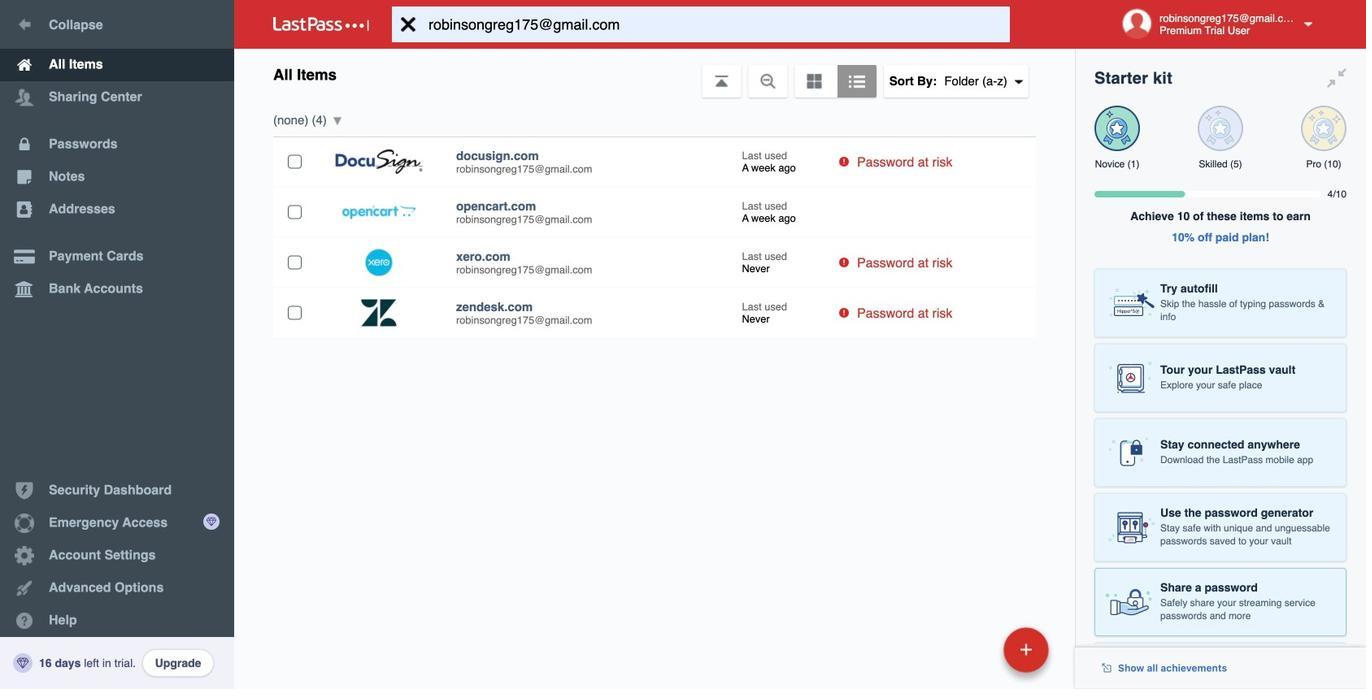 Task type: vqa. For each thing, say whether or not it's contained in the screenshot.
"Search" search box
yes



Task type: locate. For each thing, give the bounding box(es) containing it.
vault options navigation
[[234, 49, 1075, 98]]

main navigation navigation
[[0, 0, 234, 690]]

new item element
[[892, 627, 1055, 673]]



Task type: describe. For each thing, give the bounding box(es) containing it.
lastpass image
[[273, 17, 369, 32]]

search my vault text field
[[392, 7, 1042, 42]]

clear search image
[[392, 7, 425, 42]]

Search search field
[[392, 7, 1042, 42]]

new item navigation
[[892, 623, 1059, 690]]



